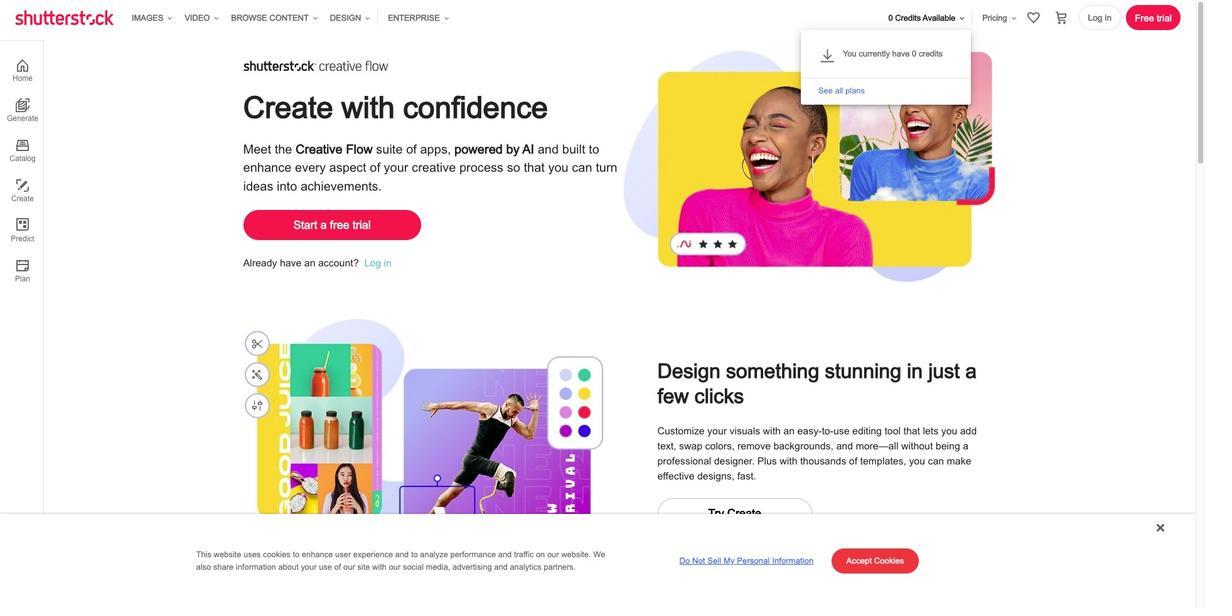 Task type: describe. For each thing, give the bounding box(es) containing it.
an inside "customize your visuals with an easy-to-use editing tool that lets you add text, swap colors, remove backgrounds, and more—all without being a professional designer. plus with thousands of templates, you can make effective designs, fast."
[[784, 426, 795, 437]]

turn
[[596, 160, 618, 175]]

this
[[196, 551, 212, 560]]

and inside "customize your visuals with an easy-to-use editing tool that lets you add text, swap colors, remove backgrounds, and more—all without being a professional designer. plus with thousands of templates, you can make effective designs, fast."
[[837, 441, 853, 452]]

see
[[819, 86, 833, 95]]

achievements.
[[301, 179, 382, 193]]

sell
[[708, 557, 722, 566]]

browse
[[231, 13, 267, 23]]

do not sell my personal information
[[680, 557, 814, 566]]

a inside design something stunning in just a few clicks
[[966, 359, 977, 383]]

all
[[835, 86, 843, 95]]

2 vertical spatial you
[[909, 456, 925, 467]]

and inside and built to enhance every aspect of your creative process so that you can turn ideas into achievements.
[[538, 142, 559, 156]]

you
[[843, 49, 857, 58]]

swap
[[679, 441, 703, 452]]

share
[[213, 563, 234, 573]]

enhance inside and built to enhance every aspect of your creative process so that you can turn ideas into achievements.
[[243, 160, 292, 175]]

plans
[[846, 86, 865, 95]]

try create
[[708, 507, 762, 520]]

remove
[[738, 441, 771, 452]]

catalog
[[10, 154, 36, 163]]

create link
[[0, 176, 43, 207]]

more—all
[[856, 441, 899, 452]]

confidence
[[403, 90, 548, 124]]

and left analytics
[[494, 563, 508, 573]]

creative
[[296, 142, 343, 156]]

trial inside the free trial link
[[1157, 12, 1172, 23]]

to-
[[822, 426, 834, 437]]

being
[[936, 441, 960, 452]]

ideas
[[243, 179, 273, 193]]

try
[[708, 507, 724, 520]]

stunning
[[825, 359, 902, 383]]

credits
[[895, 13, 921, 23]]

1 vertical spatial log
[[364, 258, 381, 269]]

images link
[[127, 6, 175, 31]]

use inside "customize your visuals with an easy-to-use editing tool that lets you add text, swap colors, remove backgrounds, and more—all without being a professional designer. plus with thousands of templates, you can make effective designs, fast."
[[834, 426, 850, 437]]

cookies
[[874, 557, 904, 566]]

designer.
[[714, 456, 755, 467]]

your inside and built to enhance every aspect of your creative process so that you can turn ideas into achievements.
[[384, 160, 408, 175]]

0 credits available link
[[884, 6, 967, 31]]

tool
[[885, 426, 901, 437]]

user
[[335, 551, 351, 560]]

can inside and built to enhance every aspect of your creative process so that you can turn ideas into achievements.
[[572, 160, 592, 175]]

to inside and built to enhance every aspect of your creative process so that you can turn ideas into achievements.
[[589, 142, 599, 156]]

1 horizontal spatial log in link
[[1079, 5, 1121, 30]]

information
[[772, 557, 814, 566]]

pricing link
[[978, 6, 1019, 31]]

and left the traffic
[[498, 551, 512, 560]]

0 horizontal spatial in
[[384, 258, 392, 269]]

already
[[243, 258, 277, 269]]

home link
[[0, 56, 43, 86]]

aspect
[[329, 160, 366, 175]]

that inside "customize your visuals with an easy-to-use editing tool that lets you add text, swap colors, remove backgrounds, and more—all without being a professional designer. plus with thousands of templates, you can make effective designs, fast."
[[904, 426, 920, 437]]

personal
[[737, 557, 770, 566]]

predict
[[11, 235, 34, 244]]

creative
[[412, 160, 456, 175]]

visuals
[[730, 426, 760, 437]]

about
[[278, 563, 299, 573]]

design something stunning in just a few clicks
[[658, 359, 977, 408]]

not
[[693, 557, 705, 566]]

free
[[1135, 12, 1154, 23]]

accept cookies button
[[832, 549, 919, 574]]

shutterstock image
[[15, 10, 117, 25]]

add
[[960, 426, 977, 437]]

thousands
[[800, 456, 847, 467]]

apps,
[[420, 142, 451, 156]]

2 horizontal spatial our
[[547, 551, 559, 560]]

just
[[929, 359, 960, 383]]

design for design something stunning in just a few clicks
[[658, 359, 721, 383]]

and built to enhance every aspect of your creative process so that you can turn ideas into achievements.
[[243, 142, 618, 193]]

this website uses cookies to enhance user experience and to analyze performance and traffic on our website. we also share information about your use of our site with our social media, advertising and analytics partners.
[[196, 551, 605, 573]]

pricing
[[983, 13, 1007, 23]]

media,
[[426, 563, 450, 573]]

site
[[357, 563, 370, 573]]

accept
[[847, 557, 872, 566]]

traffic
[[514, 551, 534, 560]]

2 tab list from the top
[[0, 543, 44, 609]]

see all plans link
[[819, 86, 865, 95]]

with up flow
[[342, 90, 395, 124]]

1 horizontal spatial have
[[892, 49, 910, 58]]

performance
[[450, 551, 496, 560]]

see all plans
[[819, 86, 865, 95]]

0 credits available
[[889, 13, 956, 23]]

2 horizontal spatial in
[[1105, 12, 1112, 22]]

0 horizontal spatial to
[[293, 551, 300, 560]]

a inside "customize your visuals with an easy-to-use editing tool that lets you add text, swap colors, remove backgrounds, and more—all without being a professional designer. plus with thousands of templates, you can make effective designs, fast."
[[963, 441, 969, 452]]

browse content
[[231, 13, 309, 23]]

1 horizontal spatial log
[[1088, 12, 1103, 22]]

home
[[13, 74, 33, 83]]

customize your visuals with an easy-to-use editing tool that lets you add text, swap colors, remove backgrounds, and more—all without being a professional designer. plus with thousands of templates, you can make effective designs, fast.
[[658, 426, 977, 482]]

easy-
[[798, 426, 822, 437]]

create for create
[[11, 195, 34, 203]]

0 vertical spatial an
[[304, 258, 316, 269]]

0 horizontal spatial log in link
[[364, 258, 392, 269]]

currently
[[859, 49, 890, 58]]

something
[[726, 359, 820, 383]]

1 horizontal spatial our
[[389, 563, 401, 573]]

into
[[277, 179, 297, 193]]

your inside "customize your visuals with an easy-to-use editing tool that lets you add text, swap colors, remove backgrounds, and more—all without being a professional designer. plus with thousands of templates, you can make effective designs, fast."
[[708, 426, 727, 437]]

website
[[214, 551, 241, 560]]

1 horizontal spatial 0
[[912, 49, 917, 58]]

design for design
[[330, 13, 361, 23]]

templates,
[[860, 456, 907, 467]]



Task type: locate. For each thing, give the bounding box(es) containing it.
1 horizontal spatial can
[[928, 456, 944, 467]]

in inside design something stunning in just a few clicks
[[907, 359, 923, 383]]

partners.
[[544, 563, 576, 573]]

0 horizontal spatial that
[[524, 160, 545, 175]]

0 vertical spatial log in link
[[1079, 5, 1121, 30]]

you
[[548, 160, 569, 175], [942, 426, 958, 437], [909, 456, 925, 467]]

can
[[572, 160, 592, 175], [928, 456, 944, 467]]

trial inside start a free trial link
[[353, 219, 371, 232]]

0 horizontal spatial can
[[572, 160, 592, 175]]

have
[[892, 49, 910, 58], [280, 258, 302, 269]]

you down built
[[548, 160, 569, 175]]

credits
[[919, 49, 943, 58]]

1 vertical spatial trial
[[353, 219, 371, 232]]

a left free
[[321, 219, 327, 232]]

log in link right account?
[[364, 258, 392, 269]]

your up colors,
[[708, 426, 727, 437]]

0 vertical spatial design
[[330, 13, 361, 23]]

0 horizontal spatial an
[[304, 258, 316, 269]]

every
[[295, 160, 326, 175]]

2 horizontal spatial create
[[728, 507, 762, 520]]

enhance inside this website uses cookies to enhance user experience and to analyze performance and traffic on our website. we also share information about your use of our site with our social media, advertising and analytics partners.
[[302, 551, 333, 560]]

0
[[889, 13, 893, 23], [912, 49, 917, 58]]

an left easy-
[[784, 426, 795, 437]]

0 vertical spatial in
[[1105, 12, 1112, 22]]

in right account?
[[384, 258, 392, 269]]

that inside and built to enhance every aspect of your creative process so that you can turn ideas into achievements.
[[524, 160, 545, 175]]

free trial link
[[1126, 5, 1181, 30]]

advertising
[[453, 563, 492, 573]]

0 vertical spatial your
[[384, 160, 408, 175]]

your inside this website uses cookies to enhance user experience and to analyze performance and traffic on our website. we also share information about your use of our site with our social media, advertising and analytics partners.
[[301, 563, 317, 573]]

to up social
[[411, 551, 418, 560]]

a right just
[[966, 359, 977, 383]]

design link
[[325, 6, 372, 31]]

1 vertical spatial your
[[708, 426, 727, 437]]

enhance up ideas
[[243, 160, 292, 175]]

can inside "customize your visuals with an easy-to-use editing tool that lets you add text, swap colors, remove backgrounds, and more—all without being a professional designer. plus with thousands of templates, you can make effective designs, fast."
[[928, 456, 944, 467]]

design right content
[[330, 13, 361, 23]]

1 vertical spatial enhance
[[302, 551, 333, 560]]

log right cart icon
[[1088, 12, 1103, 22]]

have right already
[[280, 258, 302, 269]]

video
[[185, 13, 210, 23]]

1 vertical spatial that
[[904, 426, 920, 437]]

flow
[[346, 142, 373, 156]]

0 horizontal spatial design
[[330, 13, 361, 23]]

2 vertical spatial in
[[907, 359, 923, 383]]

enhance left user on the left bottom of the page
[[302, 551, 333, 560]]

and right ai on the left top of page
[[538, 142, 559, 156]]

meet the creative flow suite of apps, powered by ai
[[243, 142, 534, 156]]

of inside this website uses cookies to enhance user experience and to analyze performance and traffic on our website. we also share information about your use of our site with our social media, advertising and analytics partners.
[[334, 563, 341, 573]]

do
[[680, 557, 690, 566]]

that down ai on the left top of page
[[524, 160, 545, 175]]

can down built
[[572, 160, 592, 175]]

with up remove
[[763, 426, 781, 437]]

1 horizontal spatial you
[[909, 456, 925, 467]]

and
[[538, 142, 559, 156], [837, 441, 853, 452], [395, 551, 409, 560], [498, 551, 512, 560], [494, 563, 508, 573]]

create
[[243, 90, 333, 124], [11, 195, 34, 203], [728, 507, 762, 520]]

0 vertical spatial use
[[834, 426, 850, 437]]

trial right free
[[353, 219, 371, 232]]

1 horizontal spatial to
[[411, 551, 418, 560]]

collections image
[[1026, 10, 1041, 25]]

by
[[506, 142, 520, 156]]

1 tab list from the top
[[0, 56, 43, 297]]

browse content link
[[226, 6, 320, 31]]

0 horizontal spatial use
[[319, 563, 332, 573]]

clicks
[[695, 384, 744, 408]]

privacy alert dialog
[[0, 515, 1196, 609]]

to right built
[[589, 142, 599, 156]]

1 horizontal spatial use
[[834, 426, 850, 437]]

with down backgrounds,
[[780, 456, 798, 467]]

to up about
[[293, 551, 300, 560]]

1 vertical spatial an
[[784, 426, 795, 437]]

free
[[330, 219, 350, 232]]

a down add
[[963, 441, 969, 452]]

design inside design something stunning in just a few clicks
[[658, 359, 721, 383]]

your
[[384, 160, 408, 175], [708, 426, 727, 437], [301, 563, 317, 573]]

log
[[1088, 12, 1103, 22], [364, 258, 381, 269]]

also
[[196, 563, 211, 573]]

our
[[547, 551, 559, 560], [343, 563, 355, 573], [389, 563, 401, 573]]

and up social
[[395, 551, 409, 560]]

of down more—all
[[849, 456, 858, 467]]

log in
[[1088, 12, 1112, 22]]

of inside and built to enhance every aspect of your creative process so that you can turn ideas into achievements.
[[370, 160, 380, 175]]

start a free trial link
[[243, 211, 421, 241]]

1 horizontal spatial create
[[243, 90, 333, 124]]

have right currently
[[892, 49, 910, 58]]

you inside and built to enhance every aspect of your creative process so that you can turn ideas into achievements.
[[548, 160, 569, 175]]

of down meet the creative flow suite of apps, powered by ai at the left
[[370, 160, 380, 175]]

information
[[236, 563, 276, 573]]

content
[[270, 13, 309, 23]]

0 vertical spatial can
[[572, 160, 592, 175]]

0 vertical spatial log
[[1088, 12, 1103, 22]]

cart image
[[1054, 10, 1069, 25]]

social
[[403, 563, 424, 573]]

colors,
[[705, 441, 735, 452]]

analyze
[[420, 551, 448, 560]]

0 horizontal spatial 0
[[889, 13, 893, 23]]

use right about
[[319, 563, 332, 573]]

log right account?
[[364, 258, 381, 269]]

you for lets
[[942, 426, 958, 437]]

0 horizontal spatial log
[[364, 258, 381, 269]]

0 horizontal spatial have
[[280, 258, 302, 269]]

use
[[834, 426, 850, 437], [319, 563, 332, 573]]

of down user on the left bottom of the page
[[334, 563, 341, 573]]

plan link
[[0, 257, 43, 287]]

2 horizontal spatial your
[[708, 426, 727, 437]]

0 vertical spatial have
[[892, 49, 910, 58]]

lets
[[923, 426, 939, 437]]

1 vertical spatial have
[[280, 258, 302, 269]]

our left social
[[389, 563, 401, 573]]

ai
[[522, 142, 534, 156]]

an
[[304, 258, 316, 269], [784, 426, 795, 437]]

process
[[459, 160, 504, 175]]

1 horizontal spatial enhance
[[302, 551, 333, 560]]

catalog link
[[0, 136, 43, 166]]

create up the
[[243, 90, 333, 124]]

1 horizontal spatial that
[[904, 426, 920, 437]]

effective
[[658, 471, 695, 482]]

and up thousands
[[837, 441, 853, 452]]

you up being on the bottom right of page
[[942, 426, 958, 437]]

2 vertical spatial a
[[963, 441, 969, 452]]

1 vertical spatial 0
[[912, 49, 917, 58]]

we
[[593, 551, 605, 560]]

1 vertical spatial design
[[658, 359, 721, 383]]

0 vertical spatial create
[[243, 90, 333, 124]]

make
[[947, 456, 972, 467]]

1 vertical spatial tab list
[[0, 543, 44, 609]]

without
[[902, 441, 933, 452]]

0 vertical spatial that
[[524, 160, 545, 175]]

our down user on the left bottom of the page
[[343, 563, 355, 573]]

use inside this website uses cookies to enhance user experience and to analyze performance and traffic on our website. we also share information about your use of our site with our social media, advertising and analytics partners.
[[319, 563, 332, 573]]

of inside "customize your visuals with an easy-to-use editing tool that lets you add text, swap colors, remove backgrounds, and more—all without being a professional designer. plus with thousands of templates, you can make effective designs, fast."
[[849, 456, 858, 467]]

0 horizontal spatial your
[[301, 563, 317, 573]]

tab list containing home
[[0, 56, 43, 297]]

log in link
[[1079, 5, 1121, 30], [364, 258, 392, 269]]

with
[[342, 90, 395, 124], [763, 426, 781, 437], [780, 456, 798, 467], [372, 563, 387, 573]]

trial right free at the top of the page
[[1157, 12, 1172, 23]]

1 vertical spatial can
[[928, 456, 944, 467]]

1 horizontal spatial trial
[[1157, 12, 1172, 23]]

plan
[[15, 275, 30, 284]]

1 vertical spatial use
[[319, 563, 332, 573]]

that up without at the right of the page
[[904, 426, 920, 437]]

1 horizontal spatial your
[[384, 160, 408, 175]]

with inside this website uses cookies to enhance user experience and to analyze performance and traffic on our website. we also share information about your use of our site with our social media, advertising and analytics partners.
[[372, 563, 387, 573]]

1 horizontal spatial design
[[658, 359, 721, 383]]

you currently have 0 credits
[[843, 49, 943, 58]]

2 vertical spatial your
[[301, 563, 317, 573]]

website.
[[561, 551, 591, 560]]

do not sell my personal information button
[[675, 552, 819, 572]]

analytics
[[510, 563, 542, 573]]

tab list
[[0, 56, 43, 297], [0, 543, 44, 609]]

0 vertical spatial enhance
[[243, 160, 292, 175]]

0 vertical spatial 0
[[889, 13, 893, 23]]

0 horizontal spatial trial
[[353, 219, 371, 232]]

enterprise
[[388, 13, 440, 23]]

of right suite
[[406, 142, 417, 156]]

log in link right cart icon
[[1079, 5, 1121, 30]]

design
[[330, 13, 361, 23], [658, 359, 721, 383]]

2 horizontal spatial you
[[942, 426, 958, 437]]

1 vertical spatial create
[[11, 195, 34, 203]]

1 vertical spatial you
[[942, 426, 958, 437]]

built
[[562, 142, 585, 156]]

design up 'few'
[[658, 359, 721, 383]]

start
[[294, 219, 317, 232]]

powered
[[455, 142, 503, 156]]

0 vertical spatial tab list
[[0, 56, 43, 297]]

1 horizontal spatial an
[[784, 426, 795, 437]]

0 horizontal spatial our
[[343, 563, 355, 573]]

1 vertical spatial log in link
[[364, 258, 392, 269]]

our right "on"
[[547, 551, 559, 560]]

in left free at the top of the page
[[1105, 12, 1112, 22]]

create up predict link
[[11, 195, 34, 203]]

fast.
[[737, 471, 756, 482]]

start a free trial
[[294, 219, 371, 232]]

2 vertical spatial create
[[728, 507, 762, 520]]

my
[[724, 557, 735, 566]]

1 vertical spatial in
[[384, 258, 392, 269]]

create with confidence
[[243, 90, 548, 124]]

available
[[923, 13, 956, 23]]

predict link
[[0, 217, 43, 247]]

cookies
[[263, 551, 291, 560]]

you for that
[[548, 160, 569, 175]]

1 vertical spatial a
[[966, 359, 977, 383]]

in left just
[[907, 359, 923, 383]]

0 vertical spatial you
[[548, 160, 569, 175]]

1 horizontal spatial in
[[907, 359, 923, 383]]

on
[[536, 551, 545, 560]]

designs,
[[697, 471, 735, 482]]

with down experience
[[372, 563, 387, 573]]

your down suite
[[384, 160, 408, 175]]

can down being on the bottom right of page
[[928, 456, 944, 467]]

images
[[132, 13, 163, 23]]

0 vertical spatial a
[[321, 219, 327, 232]]

create right try
[[728, 507, 762, 520]]

use left the editing
[[834, 426, 850, 437]]

0 horizontal spatial enhance
[[243, 160, 292, 175]]

your right about
[[301, 563, 317, 573]]

you down without at the right of the page
[[909, 456, 925, 467]]

0 horizontal spatial you
[[548, 160, 569, 175]]

plus
[[758, 456, 777, 467]]

meet
[[243, 142, 271, 156]]

editing
[[853, 426, 882, 437]]

create inside tab list
[[11, 195, 34, 203]]

2 horizontal spatial to
[[589, 142, 599, 156]]

so
[[507, 160, 520, 175]]

an left account?
[[304, 258, 316, 269]]

0 horizontal spatial create
[[11, 195, 34, 203]]

0 vertical spatial trial
[[1157, 12, 1172, 23]]

create for create with confidence
[[243, 90, 333, 124]]



Task type: vqa. For each thing, say whether or not it's contained in the screenshot.
by
yes



